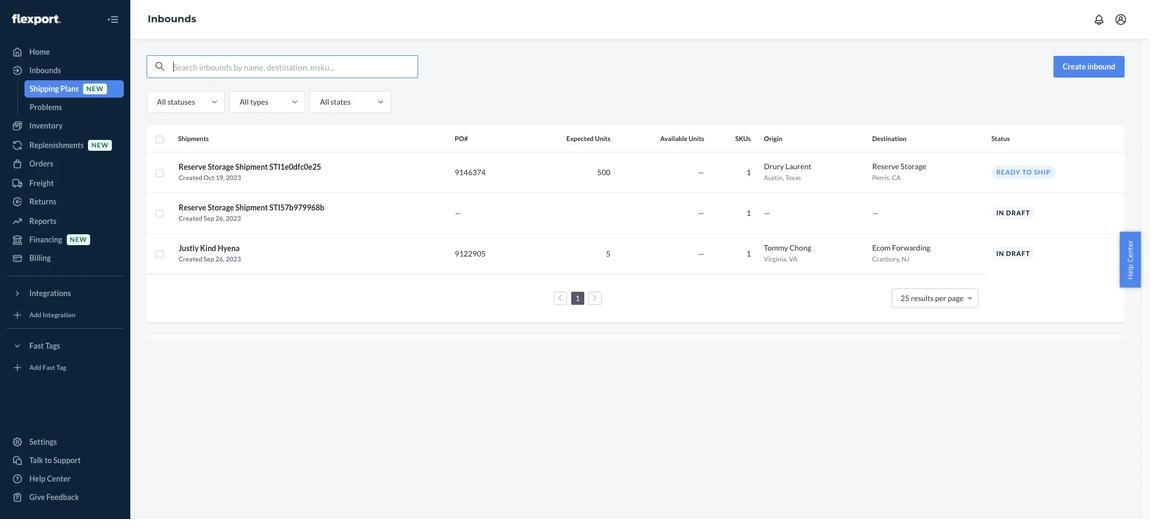 Task type: locate. For each thing, give the bounding box(es) containing it.
0 vertical spatial created
[[179, 174, 202, 182]]

shipping plans
[[30, 84, 79, 93]]

1 all from the left
[[157, 97, 166, 106]]

reserve inside the reserve storage perris, ca
[[872, 162, 899, 171]]

status
[[991, 135, 1010, 143]]

problems
[[30, 103, 62, 112]]

sep up kind
[[204, 214, 214, 222]]

new for financing
[[70, 236, 87, 244]]

1 vertical spatial in
[[996, 250, 1004, 258]]

1 vertical spatial inbounds link
[[7, 62, 124, 79]]

2 add from the top
[[29, 364, 41, 372]]

add fast tag link
[[7, 359, 124, 377]]

shipment down reserve storage shipment sti1e0dfc0e25 created oct 19, 2023
[[235, 203, 268, 212]]

help center button
[[1120, 232, 1141, 288]]

0 horizontal spatial all
[[157, 97, 166, 106]]

storage inside reserve storage shipment sti57b979968b created sep 26, 2023
[[208, 203, 234, 212]]

billing link
[[7, 250, 124, 267]]

new for shipping plans
[[86, 85, 104, 93]]

square image for —
[[155, 210, 164, 218]]

help center
[[1125, 240, 1135, 280], [29, 475, 71, 484]]

1 vertical spatial center
[[47, 475, 71, 484]]

1 vertical spatial draft
[[1006, 250, 1030, 258]]

26, up hyena
[[215, 214, 225, 222]]

1 horizontal spatial units
[[689, 135, 704, 143]]

orders link
[[7, 155, 124, 173]]

1 26, from the top
[[215, 214, 225, 222]]

shipment inside reserve storage shipment sti1e0dfc0e25 created oct 19, 2023
[[235, 162, 268, 171]]

2023 up hyena
[[226, 214, 241, 222]]

created down justly
[[179, 255, 202, 263]]

talk to support button
[[7, 452, 124, 470]]

0 horizontal spatial inbounds
[[29, 66, 61, 75]]

Search inbounds by name, destination, msku... text field
[[173, 56, 418, 78]]

reserve for reserve storage
[[872, 162, 899, 171]]

created for reserve storage shipment sti57b979968b
[[179, 214, 202, 222]]

2 all from the left
[[240, 97, 249, 106]]

all types
[[240, 97, 268, 106]]

2023 inside reserve storage shipment sti57b979968b created sep 26, 2023
[[226, 214, 241, 222]]

expected
[[566, 135, 594, 143]]

0 vertical spatial 26,
[[215, 214, 225, 222]]

1 vertical spatial fast
[[43, 364, 55, 372]]

26, down hyena
[[215, 255, 225, 263]]

all for all statuses
[[157, 97, 166, 106]]

25 results per page
[[901, 294, 964, 303]]

2 in from the top
[[996, 250, 1004, 258]]

1 vertical spatial to
[[45, 456, 52, 465]]

2 vertical spatial new
[[70, 236, 87, 244]]

1 vertical spatial help
[[29, 475, 45, 484]]

ready
[[996, 168, 1021, 176]]

0 vertical spatial add
[[29, 311, 41, 320]]

units for expected units
[[595, 135, 610, 143]]

financing
[[29, 235, 62, 244]]

help center inside button
[[1125, 240, 1135, 280]]

in
[[996, 209, 1004, 217], [996, 250, 1004, 258]]

add integration
[[29, 311, 75, 320]]

1 vertical spatial square image
[[155, 210, 164, 218]]

results
[[911, 294, 934, 303]]

add down fast tags
[[29, 364, 41, 372]]

1 vertical spatial square image
[[155, 250, 164, 259]]

all
[[157, 97, 166, 106], [240, 97, 249, 106], [320, 97, 329, 106]]

1 horizontal spatial center
[[1125, 240, 1135, 262]]

1 created from the top
[[179, 174, 202, 182]]

2 square image from the top
[[155, 250, 164, 259]]

shipment inside reserve storage shipment sti57b979968b created sep 26, 2023
[[235, 203, 268, 212]]

0 vertical spatial new
[[86, 85, 104, 93]]

returns
[[29, 197, 56, 206]]

2023 for sti57b979968b
[[226, 214, 241, 222]]

create inbound button
[[1053, 56, 1125, 78]]

0 vertical spatial center
[[1125, 240, 1135, 262]]

integration
[[43, 311, 75, 320]]

0 vertical spatial square image
[[155, 135, 164, 144]]

square image
[[155, 169, 164, 178], [155, 250, 164, 259]]

new up orders link
[[91, 141, 109, 150]]

units
[[595, 135, 610, 143], [689, 135, 704, 143]]

square image for po#
[[155, 135, 164, 144]]

types
[[250, 97, 268, 106]]

1 vertical spatial created
[[179, 214, 202, 222]]

0 vertical spatial to
[[1022, 168, 1032, 176]]

2 created from the top
[[179, 214, 202, 222]]

storage for reserve storage shipment sti1e0dfc0e25
[[208, 162, 234, 171]]

2023 down hyena
[[226, 255, 241, 263]]

all left the types
[[240, 97, 249, 106]]

destination
[[872, 135, 906, 143]]

1 square image from the top
[[155, 135, 164, 144]]

to left ship at the top right of page
[[1022, 168, 1032, 176]]

1 vertical spatial inbounds
[[29, 66, 61, 75]]

created for reserve storage shipment sti1e0dfc0e25
[[179, 174, 202, 182]]

all left states
[[320, 97, 329, 106]]

close navigation image
[[106, 13, 119, 26]]

2 26, from the top
[[215, 255, 225, 263]]

austin,
[[764, 174, 784, 182]]

1 horizontal spatial all
[[240, 97, 249, 106]]

help center link
[[7, 471, 124, 488]]

1 vertical spatial shipment
[[235, 203, 268, 212]]

add
[[29, 311, 41, 320], [29, 364, 41, 372]]

billing
[[29, 254, 51, 263]]

settings link
[[7, 434, 124, 451]]

1 vertical spatial help center
[[29, 475, 71, 484]]

help
[[1125, 264, 1135, 280], [29, 475, 45, 484]]

storage up ca
[[901, 162, 926, 171]]

center inside button
[[1125, 240, 1135, 262]]

created up justly
[[179, 214, 202, 222]]

1 sep from the top
[[204, 214, 214, 222]]

inbounds inside inbounds "link"
[[29, 66, 61, 75]]

expected units
[[566, 135, 610, 143]]

reserve inside reserve storage shipment sti57b979968b created sep 26, 2023
[[179, 203, 206, 212]]

fast left tags
[[29, 342, 44, 351]]

fast left tag
[[43, 364, 55, 372]]

0 vertical spatial shipment
[[235, 162, 268, 171]]

all statuses
[[157, 97, 195, 106]]

26, inside "justly kind hyena created sep 26, 2023"
[[215, 255, 225, 263]]

square image left oct
[[155, 169, 164, 178]]

1 vertical spatial sep
[[204, 255, 214, 263]]

2 horizontal spatial all
[[320, 97, 329, 106]]

2 sep from the top
[[204, 255, 214, 263]]

units right available
[[689, 135, 704, 143]]

0 vertical spatial square image
[[155, 169, 164, 178]]

9146374
[[455, 168, 486, 177]]

units right expected on the top of the page
[[595, 135, 610, 143]]

0 horizontal spatial units
[[595, 135, 610, 143]]

tag
[[56, 364, 66, 372]]

reserve down oct
[[179, 203, 206, 212]]

2 draft from the top
[[1006, 250, 1030, 258]]

1 in from the top
[[996, 209, 1004, 217]]

25
[[901, 294, 910, 303]]

reserve storage shipment sti1e0dfc0e25 created oct 19, 2023
[[179, 162, 321, 182]]

texas
[[785, 174, 801, 182]]

0 vertical spatial 2023
[[226, 174, 241, 182]]

talk
[[29, 456, 43, 465]]

sep
[[204, 214, 214, 222], [204, 255, 214, 263]]

1 vertical spatial new
[[91, 141, 109, 150]]

0 vertical spatial help center
[[1125, 240, 1135, 280]]

0 vertical spatial help
[[1125, 264, 1135, 280]]

2 in draft from the top
[[996, 250, 1030, 258]]

1 horizontal spatial inbounds link
[[148, 13, 196, 25]]

3 created from the top
[[179, 255, 202, 263]]

1 vertical spatial add
[[29, 364, 41, 372]]

new right plans
[[86, 85, 104, 93]]

new for replenishments
[[91, 141, 109, 150]]

storage up 19,
[[208, 162, 234, 171]]

1
[[746, 168, 751, 177], [746, 208, 751, 217], [746, 249, 751, 258], [575, 294, 580, 303]]

storage
[[901, 162, 926, 171], [208, 162, 234, 171], [208, 203, 234, 212]]

500
[[597, 168, 610, 177]]

skus
[[735, 135, 751, 143]]

created left oct
[[179, 174, 202, 182]]

reserve storage shipment sti57b979968b created sep 26, 2023
[[179, 203, 324, 222]]

1 units from the left
[[595, 135, 610, 143]]

2 shipment from the top
[[235, 203, 268, 212]]

1 square image from the top
[[155, 169, 164, 178]]

storage down 19,
[[208, 203, 234, 212]]

26,
[[215, 214, 225, 222], [215, 255, 225, 263]]

1 add from the top
[[29, 311, 41, 320]]

give feedback
[[29, 493, 79, 502]]

2 square image from the top
[[155, 210, 164, 218]]

1 horizontal spatial help
[[1125, 264, 1135, 280]]

2023 inside reserve storage shipment sti1e0dfc0e25 created oct 19, 2023
[[226, 174, 241, 182]]

square image
[[155, 135, 164, 144], [155, 210, 164, 218]]

ca
[[892, 174, 901, 182]]

to
[[1022, 168, 1032, 176], [45, 456, 52, 465]]

states
[[331, 97, 351, 106]]

shipment left "sti1e0dfc0e25"
[[235, 162, 268, 171]]

available units
[[660, 135, 704, 143]]

shipment for sti57b979968b
[[235, 203, 268, 212]]

0 horizontal spatial inbounds link
[[7, 62, 124, 79]]

to inside button
[[45, 456, 52, 465]]

square image left justly
[[155, 250, 164, 259]]

to right talk
[[45, 456, 52, 465]]

0 vertical spatial inbounds link
[[148, 13, 196, 25]]

1 horizontal spatial to
[[1022, 168, 1032, 176]]

0 vertical spatial fast
[[29, 342, 44, 351]]

storage inside the reserve storage perris, ca
[[901, 162, 926, 171]]

reserve for reserve storage shipment sti1e0dfc0e25
[[179, 162, 206, 171]]

sep inside reserve storage shipment sti57b979968b created sep 26, 2023
[[204, 214, 214, 222]]

flexport logo image
[[12, 14, 61, 25]]

0 vertical spatial sep
[[204, 214, 214, 222]]

center
[[1125, 240, 1135, 262], [47, 475, 71, 484]]

1 vertical spatial 26,
[[215, 255, 225, 263]]

0 vertical spatial in draft
[[996, 209, 1030, 217]]

0 vertical spatial draft
[[1006, 209, 1030, 217]]

3 all from the left
[[320, 97, 329, 106]]

1 horizontal spatial inbounds
[[148, 13, 196, 25]]

draft
[[1006, 209, 1030, 217], [1006, 250, 1030, 258]]

reserve inside reserve storage shipment sti1e0dfc0e25 created oct 19, 2023
[[179, 162, 206, 171]]

2 vertical spatial created
[[179, 255, 202, 263]]

reserve up perris,
[[872, 162, 899, 171]]

freight link
[[7, 175, 124, 192]]

—
[[698, 168, 704, 177], [455, 208, 461, 217], [698, 208, 704, 217], [764, 208, 770, 217], [872, 208, 878, 217], [698, 249, 704, 258]]

0 horizontal spatial help center
[[29, 475, 71, 484]]

1 draft from the top
[[1006, 209, 1030, 217]]

2 units from the left
[[689, 135, 704, 143]]

sep down kind
[[204, 255, 214, 263]]

storage for reserve storage
[[901, 162, 926, 171]]

1 vertical spatial 2023
[[226, 214, 241, 222]]

created inside reserve storage shipment sti1e0dfc0e25 created oct 19, 2023
[[179, 174, 202, 182]]

1 horizontal spatial help center
[[1125, 240, 1135, 280]]

1 shipment from the top
[[235, 162, 268, 171]]

add for add fast tag
[[29, 364, 41, 372]]

1 vertical spatial in draft
[[996, 250, 1030, 258]]

returns link
[[7, 193, 124, 211]]

reserve storage perris, ca
[[872, 162, 926, 182]]

reserve up oct
[[179, 162, 206, 171]]

add left the integration
[[29, 311, 41, 320]]

2 vertical spatial 2023
[[226, 255, 241, 263]]

2023 inside "justly kind hyena created sep 26, 2023"
[[226, 255, 241, 263]]

storage inside reserve storage shipment sti1e0dfc0e25 created oct 19, 2023
[[208, 162, 234, 171]]

2023 right 19,
[[226, 174, 241, 182]]

sti1e0dfc0e25
[[269, 162, 321, 171]]

0 vertical spatial in
[[996, 209, 1004, 217]]

1 link
[[573, 294, 582, 303]]

chong
[[790, 243, 811, 253]]

units for available units
[[689, 135, 704, 143]]

new down "reports" link
[[70, 236, 87, 244]]

created inside reserve storage shipment sti57b979968b created sep 26, 2023
[[179, 214, 202, 222]]

2023
[[226, 174, 241, 182], [226, 214, 241, 222], [226, 255, 241, 263]]

all left statuses
[[157, 97, 166, 106]]

all states
[[320, 97, 351, 106]]

add integration link
[[7, 307, 124, 324]]

0 horizontal spatial to
[[45, 456, 52, 465]]



Task type: describe. For each thing, give the bounding box(es) containing it.
shipments
[[178, 135, 209, 143]]

open notifications image
[[1093, 13, 1106, 26]]

forwarding
[[892, 243, 930, 253]]

shipping
[[30, 84, 59, 93]]

feedback
[[46, 493, 79, 502]]

storage for reserve storage shipment sti57b979968b
[[208, 203, 234, 212]]

5
[[606, 249, 610, 258]]

plans
[[60, 84, 79, 93]]

drury laurent austin, texas
[[764, 162, 811, 182]]

sti57b979968b
[[269, 203, 324, 212]]

inventory link
[[7, 117, 124, 135]]

kind
[[200, 244, 216, 253]]

orders
[[29, 159, 53, 168]]

oct
[[204, 174, 214, 182]]

laurent
[[785, 162, 811, 171]]

create
[[1063, 62, 1086, 71]]

reserve for reserve storage shipment sti57b979968b
[[179, 203, 206, 212]]

ready to ship
[[996, 168, 1051, 176]]

9122905
[[455, 249, 486, 258]]

shipment for sti1e0dfc0e25
[[235, 162, 268, 171]]

fast tags button
[[7, 338, 124, 355]]

va
[[789, 255, 797, 263]]

to for talk
[[45, 456, 52, 465]]

justly
[[179, 244, 199, 253]]

give feedback button
[[7, 489, 124, 507]]

ecom
[[872, 243, 891, 253]]

inbound
[[1087, 62, 1115, 71]]

0 vertical spatial inbounds
[[148, 13, 196, 25]]

support
[[53, 456, 81, 465]]

19,
[[216, 174, 225, 182]]

origin
[[764, 135, 782, 143]]

add fast tag
[[29, 364, 66, 372]]

all for all types
[[240, 97, 249, 106]]

drury
[[764, 162, 784, 171]]

2023 for sti1e0dfc0e25
[[226, 174, 241, 182]]

fast inside dropdown button
[[29, 342, 44, 351]]

square image for justly
[[155, 250, 164, 259]]

page
[[948, 294, 964, 303]]

26, inside reserve storage shipment sti57b979968b created sep 26, 2023
[[215, 214, 225, 222]]

to for ready
[[1022, 168, 1032, 176]]

add for add integration
[[29, 311, 41, 320]]

perris,
[[872, 174, 891, 182]]

nj
[[902, 255, 909, 263]]

integrations button
[[7, 285, 124, 302]]

sep inside "justly kind hyena created sep 26, 2023"
[[204, 255, 214, 263]]

statuses
[[167, 97, 195, 106]]

home link
[[7, 43, 124, 61]]

home
[[29, 47, 50, 56]]

reports link
[[7, 213, 124, 230]]

1 in draft from the top
[[996, 209, 1030, 217]]

0 horizontal spatial center
[[47, 475, 71, 484]]

talk to support
[[29, 456, 81, 465]]

settings
[[29, 438, 57, 447]]

create inbound
[[1063, 62, 1115, 71]]

give
[[29, 493, 45, 502]]

tommy
[[764, 243, 788, 253]]

per
[[935, 294, 946, 303]]

virginia,
[[764, 255, 788, 263]]

available
[[660, 135, 687, 143]]

help inside button
[[1125, 264, 1135, 280]]

fast tags
[[29, 342, 60, 351]]

integrations
[[29, 289, 71, 298]]

ship
[[1034, 168, 1051, 176]]

all for all states
[[320, 97, 329, 106]]

chevron left image
[[558, 294, 563, 302]]

25 results per page option
[[901, 294, 964, 303]]

freight
[[29, 179, 54, 188]]

hyena
[[218, 244, 240, 253]]

tommy chong virginia, va
[[764, 243, 811, 263]]

inventory
[[29, 121, 63, 130]]

tags
[[45, 342, 60, 351]]

reports
[[29, 217, 56, 226]]

ecom forwarding cranbury, nj
[[872, 243, 930, 263]]

0 horizontal spatial help
[[29, 475, 45, 484]]

replenishments
[[29, 141, 84, 150]]

created inside "justly kind hyena created sep 26, 2023"
[[179, 255, 202, 263]]

po#
[[455, 135, 468, 143]]

open account menu image
[[1114, 13, 1127, 26]]

cranbury,
[[872, 255, 900, 263]]

square image for reserve
[[155, 169, 164, 178]]

chevron right image
[[593, 294, 597, 302]]

justly kind hyena created sep 26, 2023
[[179, 244, 241, 263]]



Task type: vqa. For each thing, say whether or not it's contained in the screenshot.
on
no



